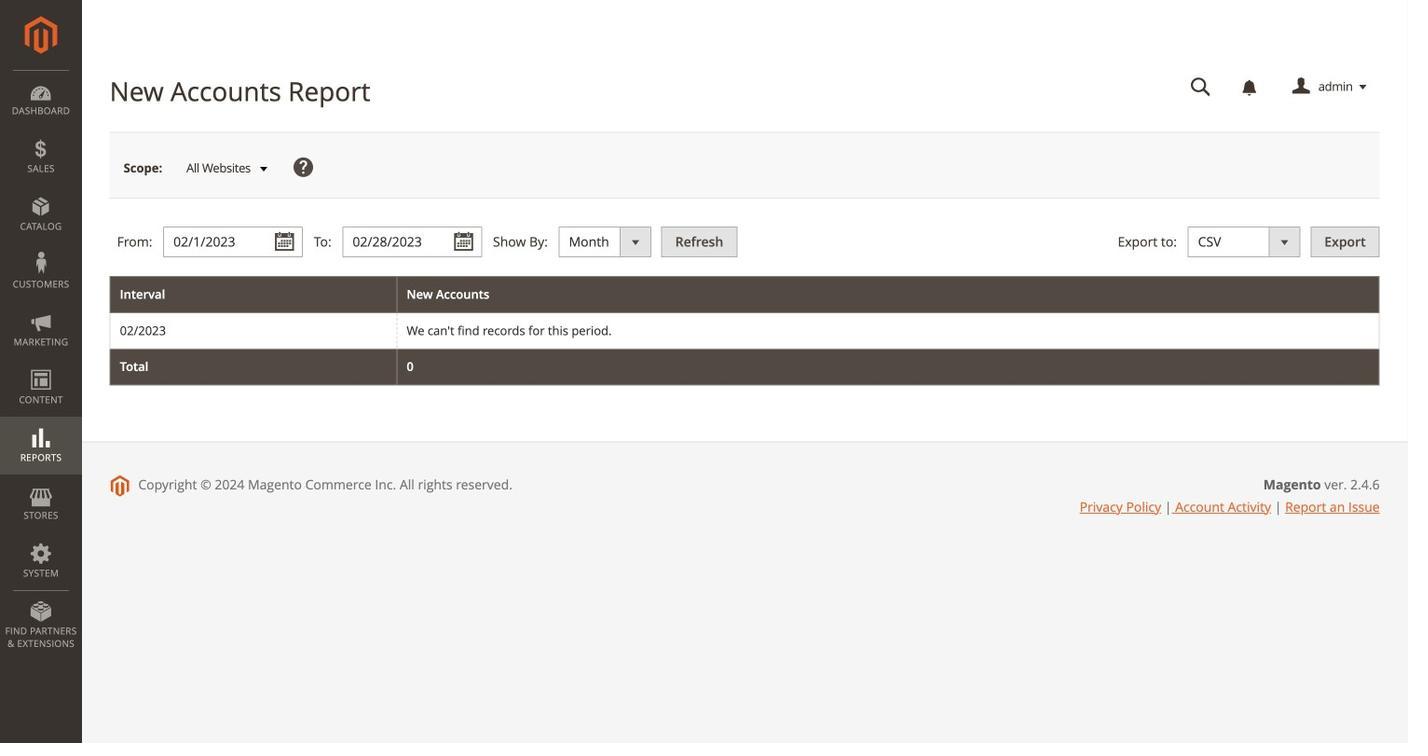 Task type: locate. For each thing, give the bounding box(es) containing it.
None text field
[[343, 227, 482, 258]]

menu bar
[[0, 70, 82, 659]]

None text field
[[1178, 71, 1225, 104], [163, 227, 303, 258], [1178, 71, 1225, 104], [163, 227, 303, 258]]



Task type: describe. For each thing, give the bounding box(es) containing it.
magento admin panel image
[[25, 16, 57, 54]]



Task type: vqa. For each thing, say whether or not it's contained in the screenshot.
menu
no



